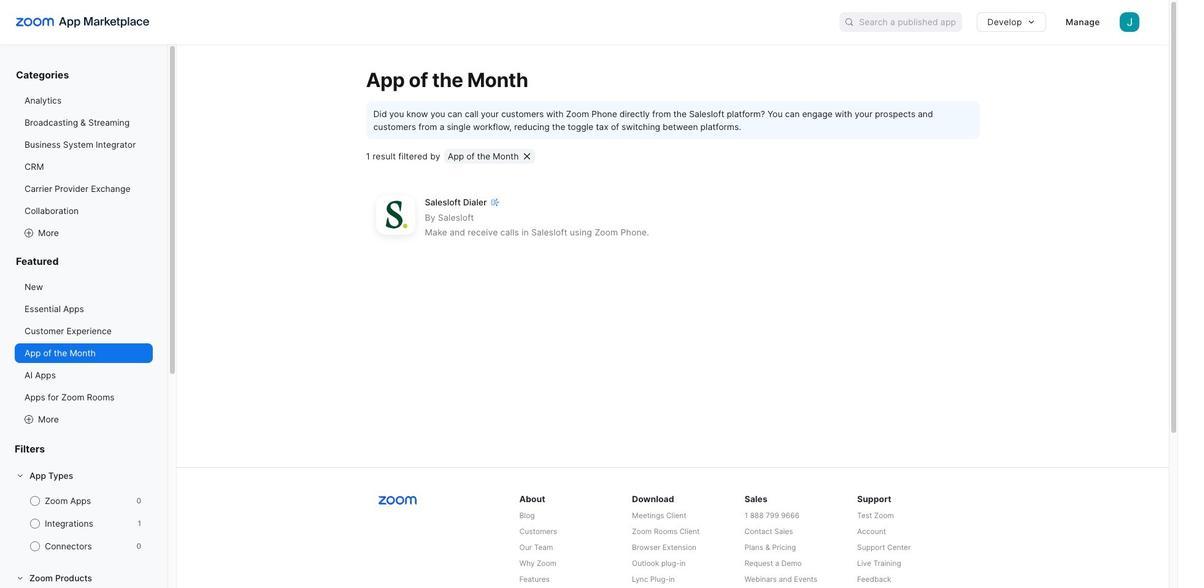 Task type: vqa. For each thing, say whether or not it's contained in the screenshot.
Search "text field"
yes



Task type: locate. For each thing, give the bounding box(es) containing it.
Search text field
[[860, 13, 963, 31]]

banner
[[0, 0, 1170, 44]]

search a published app element
[[840, 12, 963, 32]]



